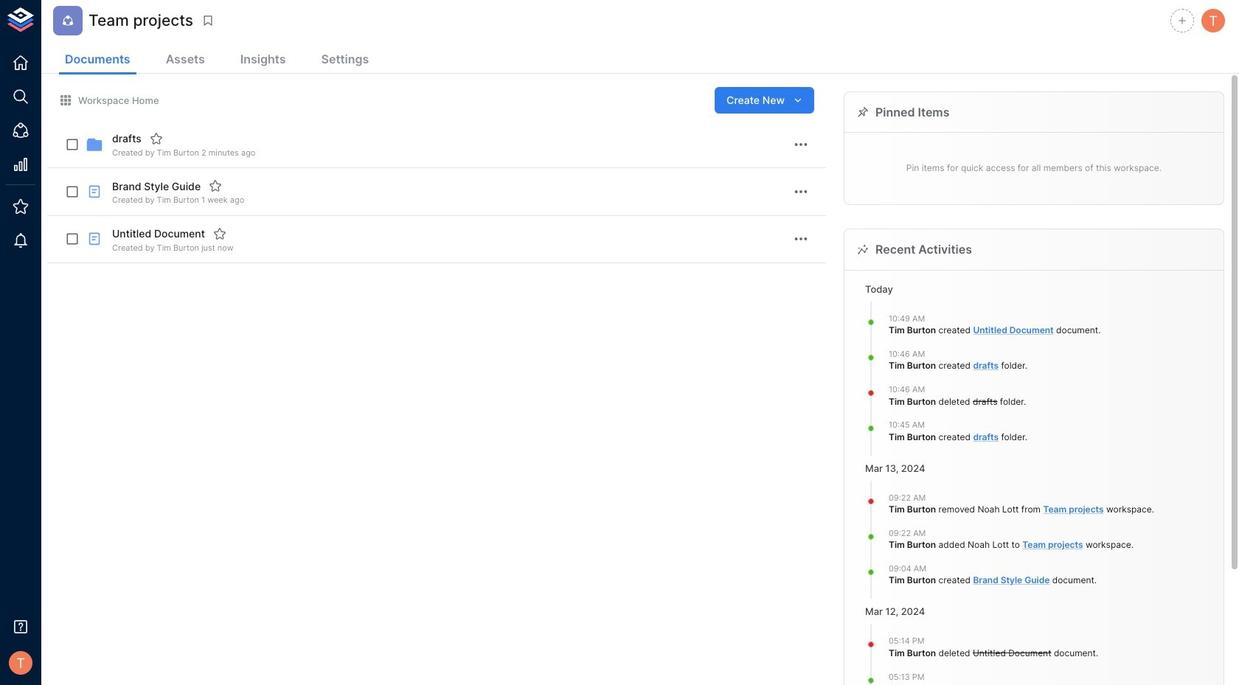 Task type: describe. For each thing, give the bounding box(es) containing it.
1 vertical spatial favorite image
[[209, 180, 222, 193]]

2 vertical spatial favorite image
[[213, 227, 226, 240]]

bookmark image
[[201, 14, 215, 27]]



Task type: locate. For each thing, give the bounding box(es) containing it.
favorite image
[[150, 132, 163, 145], [209, 180, 222, 193], [213, 227, 226, 240]]

0 vertical spatial favorite image
[[150, 132, 163, 145]]



Task type: vqa. For each thing, say whether or not it's contained in the screenshot.
the Settings Icon
no



